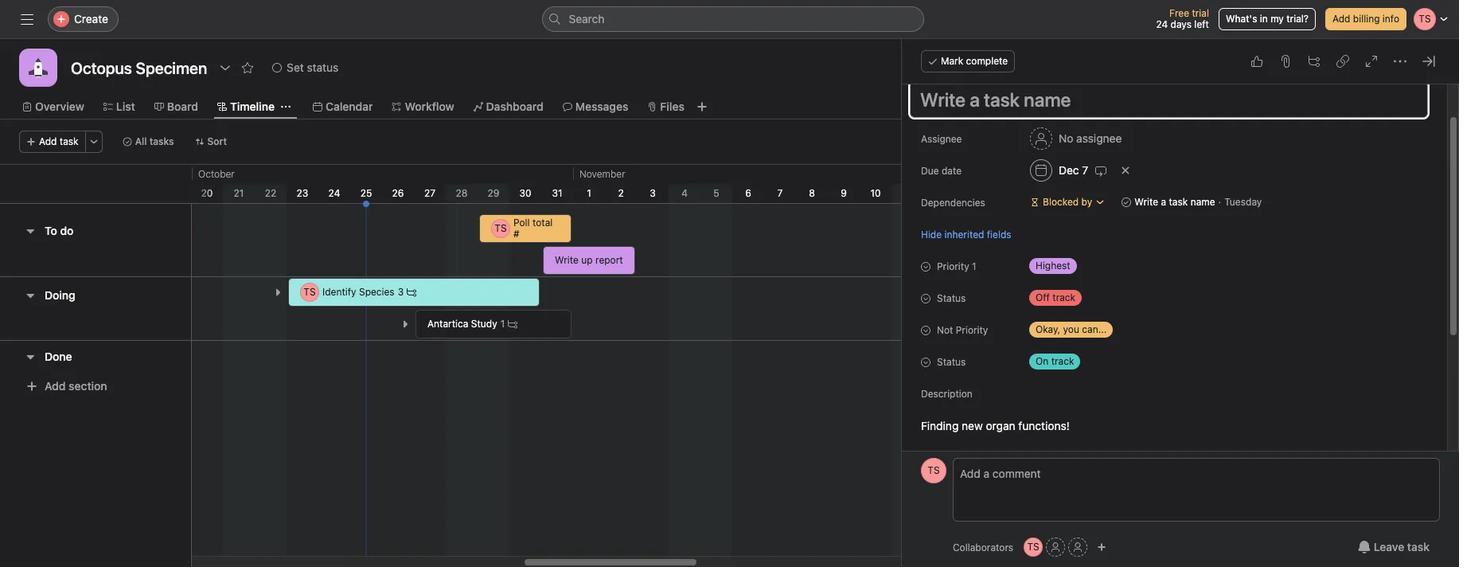 Task type: describe. For each thing, give the bounding box(es) containing it.
1 vertical spatial 7
[[778, 187, 783, 199]]

what's
[[1226, 13, 1258, 25]]

repeats image
[[1095, 164, 1108, 177]]

collapse task list for the section doing image
[[24, 289, 37, 302]]

dashboard link
[[474, 98, 544, 115]]

24 inside free trial 24 days left
[[1157, 18, 1168, 30]]

rocket image
[[29, 58, 48, 77]]

dec 7 button
[[1023, 156, 1115, 185]]

add task
[[39, 135, 79, 147]]

antartica study
[[428, 318, 497, 330]]

free
[[1170, 7, 1190, 19]]

calendar link
[[313, 98, 373, 115]]

attachments: add a file to this task, image
[[1280, 55, 1293, 68]]

1 horizontal spatial 3
[[650, 187, 656, 199]]

ts right collaborators
[[1028, 541, 1040, 553]]

identify
[[323, 286, 356, 298]]

set
[[287, 61, 304, 74]]

full screen image
[[1366, 55, 1379, 68]]

to do button
[[45, 217, 74, 245]]

leftcount image for 1
[[508, 319, 518, 329]]

okay, you can... button
[[1023, 319, 1136, 341]]

tasks
[[149, 135, 174, 147]]

0 horizontal spatial 1
[[501, 318, 505, 330]]

collaborators
[[953, 541, 1014, 553]]

show options image
[[219, 61, 232, 74]]

workflow
[[405, 100, 454, 113]]

you
[[1064, 323, 1080, 335]]

all tasks button
[[115, 131, 181, 153]]

show subtasks for task identify species image
[[273, 287, 283, 297]]

files link
[[648, 98, 685, 115]]

search list box
[[542, 6, 924, 32]]

dashboard
[[486, 100, 544, 113]]

add for add task
[[39, 135, 57, 147]]

do
[[60, 224, 74, 237]]

copy task link image
[[1337, 55, 1350, 68]]

main content containing no assignee
[[904, 33, 1429, 567]]

Task Name text field
[[910, 81, 1429, 118]]

blocked
[[1043, 196, 1079, 208]]

done button
[[45, 342, 72, 371]]

workflow link
[[392, 98, 454, 115]]

1 for november 1
[[587, 187, 592, 199]]

31
[[552, 187, 563, 199]]

name
[[1191, 196, 1216, 208]]

my
[[1271, 13, 1284, 25]]

on
[[1036, 355, 1049, 367]]

okay, you can...
[[1036, 323, 1107, 335]]

track for on track
[[1052, 355, 1075, 367]]

files
[[661, 100, 685, 113]]

add section
[[45, 379, 107, 393]]

doing button
[[45, 281, 75, 310]]

tab actions image
[[281, 102, 291, 111]]

functions!
[[1019, 419, 1070, 432]]

new
[[962, 419, 983, 432]]

blocked by
[[1043, 196, 1093, 208]]

not priority
[[937, 324, 989, 336]]

collapse task list for the section to do image
[[24, 225, 37, 237]]

dialog containing no assignee
[[902, 33, 1460, 567]]

info
[[1383, 13, 1400, 25]]

ts left # at the left top of page
[[495, 222, 507, 234]]

to
[[45, 224, 57, 237]]

ts down finding
[[928, 464, 940, 476]]

1 vertical spatial 3
[[398, 286, 404, 298]]

timeline link
[[217, 98, 275, 115]]

off track button
[[1023, 287, 1119, 309]]

on track
[[1036, 355, 1075, 367]]

#
[[514, 228, 520, 240]]

show subtasks for task antartica study image
[[401, 319, 410, 329]]

mark complete button
[[921, 50, 1016, 72]]

8
[[809, 187, 815, 199]]

add for add billing info
[[1333, 13, 1351, 25]]

board
[[167, 100, 198, 113]]

add subtask image
[[1308, 55, 1321, 68]]

1 horizontal spatial ts button
[[1024, 538, 1043, 557]]

2
[[618, 187, 624, 199]]

close details image
[[1423, 55, 1436, 68]]

0 horizontal spatial ts button
[[921, 458, 947, 483]]

on track button
[[1023, 350, 1119, 373]]

october
[[198, 168, 235, 180]]

no assignee
[[1059, 131, 1122, 145]]

can...
[[1083, 323, 1107, 335]]

sort
[[207, 135, 227, 147]]

mark complete
[[941, 55, 1008, 67]]

write a task name
[[1135, 196, 1216, 208]]

25
[[360, 187, 372, 199]]

23
[[297, 187, 309, 199]]

28
[[456, 187, 468, 199]]

november 1
[[580, 168, 626, 199]]

what's in my trial? button
[[1219, 8, 1316, 30]]

more actions for this task image
[[1394, 55, 1407, 68]]

free trial 24 days left
[[1157, 7, 1210, 30]]

highest
[[1036, 260, 1071, 272]]

by
[[1082, 196, 1093, 208]]

identify species
[[323, 286, 395, 298]]



Task type: locate. For each thing, give the bounding box(es) containing it.
date
[[942, 165, 962, 177]]

in
[[1261, 13, 1268, 25]]

24
[[1157, 18, 1168, 30], [329, 187, 340, 199]]

27
[[424, 187, 436, 199]]

24 left days on the right
[[1157, 18, 1168, 30]]

dependencies
[[921, 197, 986, 209]]

write inside main content
[[1135, 196, 1159, 208]]

None text field
[[67, 53, 211, 82]]

assignee
[[1077, 131, 1122, 145]]

0 vertical spatial leftcount image
[[407, 287, 417, 297]]

1 vertical spatial status
[[937, 356, 966, 368]]

clear due date image
[[1121, 166, 1131, 175]]

more actions image
[[89, 137, 98, 147]]

1 vertical spatial add
[[39, 135, 57, 147]]

0 vertical spatial 7
[[1083, 163, 1089, 177]]

1 vertical spatial 24
[[329, 187, 340, 199]]

add down "overview" link
[[39, 135, 57, 147]]

1 for priority 1
[[972, 260, 977, 272]]

2 vertical spatial add
[[45, 379, 66, 393]]

priority 1
[[937, 260, 977, 272]]

4
[[682, 187, 688, 199]]

priority down inherited
[[937, 260, 970, 272]]

fields
[[987, 228, 1012, 240]]

task left "more actions" image
[[60, 135, 79, 147]]

0 vertical spatial write
[[1135, 196, 1159, 208]]

mark
[[941, 55, 964, 67]]

task right the "a"
[[1169, 196, 1188, 208]]

up
[[582, 254, 593, 266]]

add
[[1333, 13, 1351, 25], [39, 135, 57, 147], [45, 379, 66, 393]]

1 vertical spatial write
[[555, 254, 579, 266]]

1 right the "study"
[[501, 318, 505, 330]]

add for add section
[[45, 379, 66, 393]]

add left billing
[[1333, 13, 1351, 25]]

task right leave
[[1408, 540, 1430, 553]]

set status
[[287, 61, 339, 74]]

0 vertical spatial task
[[60, 135, 79, 147]]

1 horizontal spatial write
[[1135, 196, 1159, 208]]

1 horizontal spatial leftcount image
[[508, 319, 518, 329]]

1 vertical spatial 1
[[972, 260, 977, 272]]

write for write up report
[[555, 254, 579, 266]]

1 horizontal spatial 7
[[1083, 163, 1089, 177]]

off track
[[1036, 291, 1076, 303]]

task for leave task
[[1408, 540, 1430, 553]]

add to starred image
[[241, 61, 254, 74]]

22
[[265, 187, 277, 199]]

task for add task
[[60, 135, 79, 147]]

search
[[569, 12, 605, 25]]

26
[[392, 187, 404, 199]]

1 vertical spatial priority
[[956, 324, 989, 336]]

complete
[[966, 55, 1008, 67]]

0 vertical spatial 24
[[1157, 18, 1168, 30]]

create
[[74, 12, 108, 25]]

messages link
[[563, 98, 629, 115]]

finding
[[921, 419, 959, 432]]

ts button right collaborators
[[1024, 538, 1043, 557]]

add or remove collaborators image
[[1098, 542, 1107, 552]]

0 horizontal spatial leftcount image
[[407, 287, 417, 297]]

write left the "a"
[[1135, 196, 1159, 208]]

7
[[1083, 163, 1089, 177], [778, 187, 783, 199]]

0 vertical spatial track
[[1053, 291, 1076, 303]]

track
[[1053, 291, 1076, 303], [1052, 355, 1075, 367]]

leftcount image up show subtasks for task antartica study icon
[[407, 287, 417, 297]]

list
[[116, 100, 135, 113]]

0 vertical spatial status
[[937, 292, 966, 304]]

finding new organ functions!
[[921, 419, 1070, 432]]

species
[[359, 286, 395, 298]]

calendar
[[326, 100, 373, 113]]

antartica
[[428, 318, 469, 330]]

1 down hide inherited fields
[[972, 260, 977, 272]]

left
[[1195, 18, 1210, 30]]

0 vertical spatial priority
[[937, 260, 970, 272]]

1 vertical spatial ts button
[[1024, 538, 1043, 557]]

dialog
[[902, 33, 1460, 567]]

task inside leave task button
[[1408, 540, 1430, 553]]

2 horizontal spatial 1
[[972, 260, 977, 272]]

1
[[587, 187, 592, 199], [972, 260, 977, 272], [501, 318, 505, 330]]

1 horizontal spatial task
[[1169, 196, 1188, 208]]

track right on
[[1052, 355, 1075, 367]]

leftcount image right the "study"
[[508, 319, 518, 329]]

no
[[1059, 131, 1074, 145]]

to do
[[45, 224, 74, 237]]

a
[[1162, 196, 1167, 208]]

november
[[580, 168, 626, 180]]

add tab image
[[696, 100, 709, 113]]

2 horizontal spatial task
[[1408, 540, 1430, 553]]

task
[[60, 135, 79, 147], [1169, 196, 1188, 208], [1408, 540, 1430, 553]]

0 vertical spatial add
[[1333, 13, 1351, 25]]

write for write a task name
[[1135, 196, 1159, 208]]

10
[[871, 187, 881, 199]]

leave task
[[1374, 540, 1430, 553]]

collapse task list for the section done image
[[24, 350, 37, 363]]

leftcount image
[[407, 287, 417, 297], [508, 319, 518, 329]]

status up description
[[937, 356, 966, 368]]

ts left identify on the bottom of the page
[[304, 286, 316, 298]]

0 vertical spatial 3
[[650, 187, 656, 199]]

study
[[471, 318, 497, 330]]

0 likes. click to like this task image
[[1251, 55, 1264, 68]]

dec
[[1059, 163, 1080, 177]]

1 inside 'november 1'
[[587, 187, 592, 199]]

leftcount image for 3
[[407, 287, 417, 297]]

expand sidebar image
[[21, 13, 33, 25]]

due date
[[921, 165, 962, 177]]

status for on track
[[937, 356, 966, 368]]

priority right not
[[956, 324, 989, 336]]

track inside popup button
[[1052, 355, 1075, 367]]

0 vertical spatial ts button
[[921, 458, 947, 483]]

20
[[201, 187, 213, 199]]

5
[[714, 187, 720, 199]]

done
[[45, 349, 72, 363]]

search button
[[542, 6, 924, 32]]

status for off track
[[937, 292, 966, 304]]

poll total #
[[514, 217, 553, 240]]

trial?
[[1287, 13, 1309, 25]]

hide
[[921, 228, 942, 240]]

add task button
[[19, 131, 86, 153]]

1 vertical spatial task
[[1169, 196, 1188, 208]]

section
[[69, 379, 107, 393]]

11
[[903, 187, 912, 199]]

24 right 23
[[329, 187, 340, 199]]

3 right "species"
[[398, 286, 404, 298]]

1 horizontal spatial 24
[[1157, 18, 1168, 30]]

2 vertical spatial task
[[1408, 540, 1430, 553]]

9
[[841, 187, 847, 199]]

21
[[234, 187, 244, 199]]

1 vertical spatial track
[[1052, 355, 1075, 367]]

what's in my trial?
[[1226, 13, 1309, 25]]

main content
[[904, 33, 1429, 567]]

no assignee button
[[1023, 124, 1130, 153]]

create button
[[48, 6, 119, 32]]

leave task button
[[1348, 533, 1441, 561]]

3 left 4
[[650, 187, 656, 199]]

write left the up
[[555, 254, 579, 266]]

messages
[[576, 100, 629, 113]]

7 left 'repeats' icon
[[1083, 163, 1089, 177]]

7 left 8
[[778, 187, 783, 199]]

trial
[[1192, 7, 1210, 19]]

0 horizontal spatial 24
[[329, 187, 340, 199]]

write up report
[[555, 254, 623, 266]]

30
[[520, 187, 532, 199]]

2 vertical spatial 1
[[501, 318, 505, 330]]

assignee
[[921, 133, 962, 145]]

0 horizontal spatial 7
[[778, 187, 783, 199]]

not
[[937, 324, 954, 336]]

overview
[[35, 100, 84, 113]]

1 vertical spatial leftcount image
[[508, 319, 518, 329]]

0 horizontal spatial task
[[60, 135, 79, 147]]

overview link
[[22, 98, 84, 115]]

timeline
[[230, 100, 275, 113]]

blocked by button
[[1023, 191, 1113, 213]]

ts button down finding
[[921, 458, 947, 483]]

1 down november
[[587, 187, 592, 199]]

leave
[[1374, 540, 1405, 553]]

task inside add task button
[[60, 135, 79, 147]]

add inside button
[[1333, 13, 1351, 25]]

track inside dropdown button
[[1053, 291, 1076, 303]]

1 status from the top
[[937, 292, 966, 304]]

okay,
[[1036, 323, 1061, 335]]

29
[[488, 187, 500, 199]]

status
[[937, 292, 966, 304], [937, 356, 966, 368]]

report
[[596, 254, 623, 266]]

hide inherited fields button
[[921, 227, 1012, 242]]

1 horizontal spatial 1
[[587, 187, 592, 199]]

0 vertical spatial 1
[[587, 187, 592, 199]]

ts button
[[921, 458, 947, 483], [1024, 538, 1043, 557]]

priority
[[937, 260, 970, 272], [956, 324, 989, 336]]

billing
[[1354, 13, 1381, 25]]

0 horizontal spatial write
[[555, 254, 579, 266]]

2 status from the top
[[937, 356, 966, 368]]

description
[[921, 388, 973, 400]]

write
[[1135, 196, 1159, 208], [555, 254, 579, 266]]

add section button
[[19, 372, 114, 401]]

add down the done "button"
[[45, 379, 66, 393]]

track for off track
[[1053, 291, 1076, 303]]

7 inside dropdown button
[[1083, 163, 1089, 177]]

track right off
[[1053, 291, 1076, 303]]

all tasks
[[135, 135, 174, 147]]

status down priority 1
[[937, 292, 966, 304]]

0 horizontal spatial 3
[[398, 286, 404, 298]]



Task type: vqa. For each thing, say whether or not it's contained in the screenshot.
bottommost App
no



